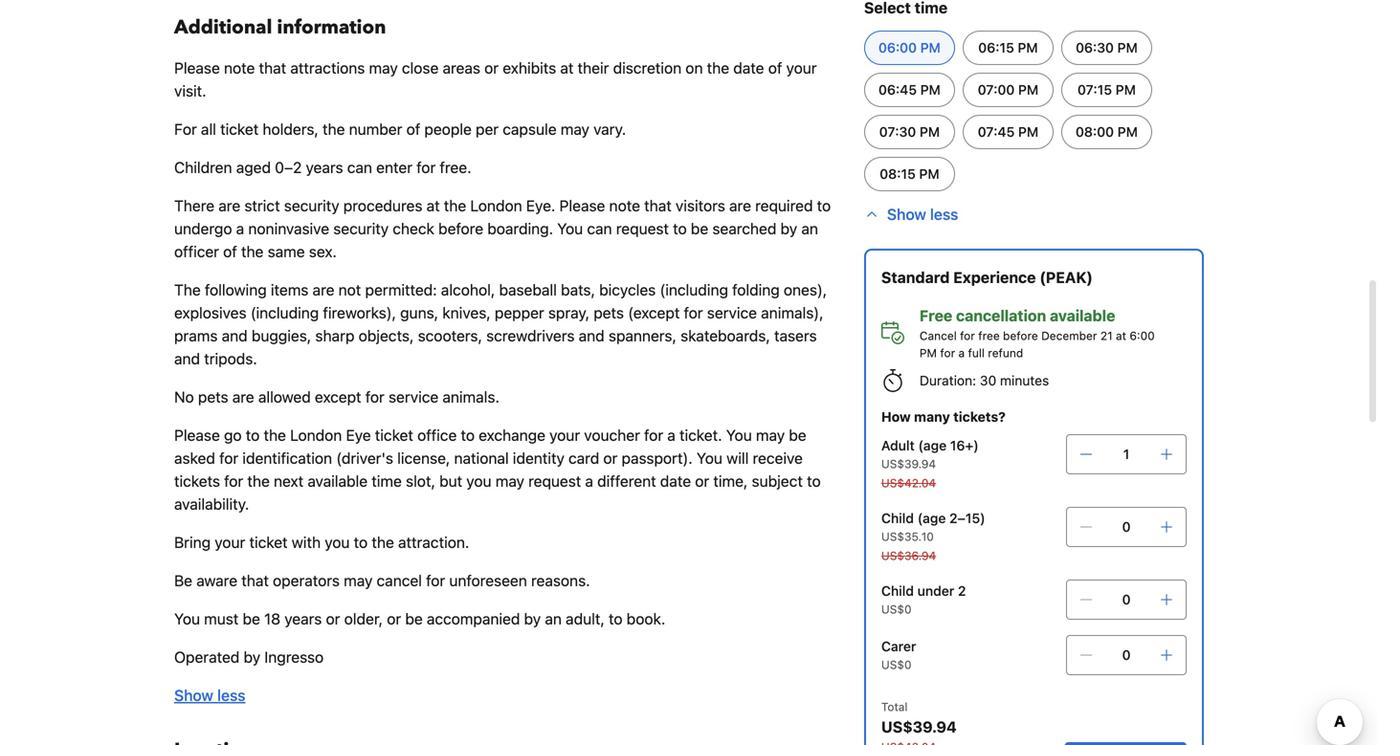 Task type: describe. For each thing, give the bounding box(es) containing it.
pm for 06:30 pm
[[1118, 40, 1138, 56]]

request inside please go to the london eye ticket office to exchange your voucher for a ticket. you may be asked for identification (driver's license, national identity card or passport). you will receive tickets for the next available time slot, but you may request a different date or time, subject to availability.
[[529, 472, 581, 491]]

a up passport).
[[668, 427, 676, 445]]

be down cancel
[[405, 610, 423, 629]]

0 vertical spatial years
[[306, 158, 343, 177]]

that inside there are strict security procedures at the london eye. please note that visitors are required to undergo a noninvasive security check before boarding. you can request to be searched by an officer of the same sex.
[[644, 197, 672, 215]]

discretion
[[613, 59, 682, 77]]

of inside there are strict security procedures at the london eye. please note that visitors are required to undergo a noninvasive security check before boarding. you can request to be searched by an officer of the same sex.
[[223, 243, 237, 261]]

not
[[339, 281, 361, 299]]

allowed
[[258, 388, 311, 406]]

london inside please go to the london eye ticket office to exchange your voucher for a ticket. you may be asked for identification (driver's license, national identity card or passport). you will receive tickets for the next available time slot, but you may request a different date or time, subject to availability.
[[290, 427, 342, 445]]

an inside there are strict security procedures at the london eye. please note that visitors are required to undergo a noninvasive security check before boarding. you can request to be searched by an officer of the same sex.
[[802, 220, 818, 238]]

pm inside free cancellation available cancel for free before december 21 at 6:00 pm for a full refund
[[920, 347, 937, 360]]

your inside the please note that attractions may close areas or exhibits at their discretion on the date of your visit.
[[787, 59, 817, 77]]

1 vertical spatial (including
[[251, 304, 319, 322]]

0 vertical spatial show less
[[887, 205, 959, 224]]

screwdrivers
[[486, 327, 575, 345]]

(driver's
[[336, 449, 393, 468]]

required
[[756, 197, 813, 215]]

holders,
[[263, 120, 319, 138]]

free cancellation available cancel for free before december 21 at 6:00 pm for a full refund
[[920, 307, 1155, 360]]

07:15
[[1078, 82, 1113, 98]]

request inside there are strict security procedures at the london eye. please note that visitors are required to undergo a noninvasive security check before boarding. you can request to be searched by an officer of the same sex.
[[616, 220, 669, 238]]

0 horizontal spatial and
[[174, 350, 200, 368]]

aged
[[236, 158, 271, 177]]

visit.
[[174, 82, 206, 100]]

children
[[174, 158, 232, 177]]

next
[[274, 472, 304, 491]]

the up 'be aware that operators may cancel for unforeseen reasons.'
[[372, 534, 394, 552]]

voucher
[[584, 427, 640, 445]]

1 vertical spatial years
[[285, 610, 322, 629]]

go
[[224, 427, 242, 445]]

pm for 06:45 pm
[[921, 82, 941, 98]]

license,
[[397, 449, 450, 468]]

prams
[[174, 327, 218, 345]]

boarding.
[[488, 220, 553, 238]]

are up searched
[[730, 197, 751, 215]]

reasons.
[[531, 572, 590, 590]]

a inside free cancellation available cancel for free before december 21 at 6:00 pm for a full refund
[[959, 347, 965, 360]]

per
[[476, 120, 499, 138]]

us$36.94
[[882, 550, 937, 563]]

to up national
[[461, 427, 475, 445]]

or down voucher
[[604, 449, 618, 468]]

areas
[[443, 59, 481, 77]]

or inside the please note that attractions may close areas or exhibits at their discretion on the date of your visit.
[[485, 59, 499, 77]]

child (age 2–15) us$35.10
[[882, 511, 986, 544]]

of inside the please note that attractions may close areas or exhibits at their discretion on the date of your visit.
[[769, 59, 783, 77]]

available inside please go to the london eye ticket office to exchange your voucher for a ticket. you may be asked for identification (driver's license, national identity card or passport). you will receive tickets for the next available time slot, but you may request a different date or time, subject to availability.
[[308, 472, 368, 491]]

1 vertical spatial you
[[325, 534, 350, 552]]

before inside free cancellation available cancel for free before december 21 at 6:00 pm for a full refund
[[1003, 329, 1038, 343]]

07:00
[[978, 82, 1015, 98]]

us$0 inside child under 2 us$0
[[882, 603, 912, 617]]

the up identification
[[264, 427, 286, 445]]

exhibits
[[503, 59, 556, 77]]

for left free.
[[417, 158, 436, 177]]

you inside there are strict security procedures at the london eye. please note that visitors are required to undergo a noninvasive security check before boarding. you can request to be searched by an officer of the same sex.
[[557, 220, 583, 238]]

6:00
[[1130, 329, 1155, 343]]

date inside please go to the london eye ticket office to exchange your voucher for a ticket. you may be asked for identification (driver's license, national identity card or passport). you will receive tickets for the next available time slot, but you may request a different date or time, subject to availability.
[[660, 472, 691, 491]]

18
[[264, 610, 281, 629]]

pm for 07:00 pm
[[1019, 82, 1039, 98]]

tickets
[[174, 472, 220, 491]]

the down free.
[[444, 197, 466, 215]]

following
[[205, 281, 267, 299]]

note inside there are strict security procedures at the london eye. please note that visitors are required to undergo a noninvasive security check before boarding. you can request to be searched by an officer of the same sex.
[[609, 197, 640, 215]]

identity
[[513, 449, 565, 468]]

pm for 06:00 pm
[[921, 40, 941, 56]]

to left book.
[[609, 610, 623, 629]]

visitors
[[676, 197, 726, 215]]

1 horizontal spatial by
[[524, 610, 541, 629]]

duration:
[[920, 373, 977, 389]]

the up children aged 0–2 years can enter for free.
[[323, 120, 345, 138]]

service inside the following items are not permitted: alcohol, baseball bats, bicycles (including folding ones), explosives (including fireworks), guns, knives, pepper spray, pets (except for service animals), prams and buggies, sharp objects, scooters, screwdrivers and spanners, skateboards, tasers and tripods.
[[707, 304, 757, 322]]

06:00 pm
[[879, 40, 941, 56]]

please note that attractions may close areas or exhibits at their discretion on the date of your visit.
[[174, 59, 817, 100]]

0 vertical spatial show
[[887, 205, 927, 224]]

pm for 06:15 pm
[[1018, 40, 1038, 56]]

0 for 2–15)
[[1123, 519, 1131, 535]]

office
[[418, 427, 457, 445]]

strict
[[245, 197, 280, 215]]

operators
[[273, 572, 340, 590]]

0 horizontal spatial show less button
[[174, 685, 246, 708]]

for inside the following items are not permitted: alcohol, baseball bats, bicycles (including folding ones), explosives (including fireworks), guns, knives, pepper spray, pets (except for service animals), prams and buggies, sharp objects, scooters, screwdrivers and spanners, skateboards, tasers and tripods.
[[684, 304, 703, 322]]

are left strict on the left
[[219, 197, 241, 215]]

sharp
[[315, 327, 355, 345]]

free.
[[440, 158, 472, 177]]

pepper
[[495, 304, 544, 322]]

availability.
[[174, 495, 249, 514]]

2
[[958, 584, 966, 599]]

ticket inside please go to the london eye ticket office to exchange your voucher for a ticket. you may be asked for identification (driver's license, national identity card or passport). you will receive tickets for the next available time slot, but you may request a different date or time, subject to availability.
[[375, 427, 414, 445]]

to right subject
[[807, 472, 821, 491]]

06:30
[[1076, 40, 1114, 56]]

receive
[[753, 449, 803, 468]]

0 vertical spatial security
[[284, 197, 340, 215]]

the
[[174, 281, 201, 299]]

aware
[[196, 572, 238, 590]]

information
[[277, 14, 386, 41]]

different
[[598, 472, 656, 491]]

available inside free cancellation available cancel for free before december 21 at 6:00 pm for a full refund
[[1050, 307, 1116, 325]]

you down ticket.
[[697, 449, 723, 468]]

how many tickets?
[[882, 409, 1006, 425]]

you up will
[[726, 427, 752, 445]]

adult
[[882, 438, 915, 454]]

carer us$0
[[882, 639, 917, 672]]

for right except
[[366, 388, 385, 406]]

0 horizontal spatial can
[[347, 158, 372, 177]]

us$0 inside carer us$0
[[882, 659, 912, 672]]

refund
[[988, 347, 1024, 360]]

you must be 18 years or older, or be accompanied by an adult, to book.
[[174, 610, 666, 629]]

1 horizontal spatial show less button
[[864, 203, 959, 226]]

tasers
[[775, 327, 817, 345]]

be aware that operators may cancel for unforeseen reasons.
[[174, 572, 590, 590]]

for down cancel in the right of the page
[[941, 347, 956, 360]]

baseball
[[499, 281, 557, 299]]

no
[[174, 388, 194, 406]]

free
[[920, 307, 953, 325]]

experience
[[954, 269, 1036, 287]]

1 horizontal spatial less
[[931, 205, 959, 224]]

please inside there are strict security procedures at the london eye. please note that visitors are required to undergo a noninvasive security check before boarding. you can request to be searched by an officer of the same sex.
[[560, 197, 605, 215]]

or right "older,"
[[387, 610, 401, 629]]

0 horizontal spatial show
[[174, 687, 213, 705]]

2 horizontal spatial and
[[579, 327, 605, 345]]

that for please note that attractions may close areas or exhibits at their discretion on the date of your visit.
[[259, 59, 286, 77]]

december
[[1042, 329, 1098, 343]]

the inside the please note that attractions may close areas or exhibits at their discretion on the date of your visit.
[[707, 59, 730, 77]]

standard
[[882, 269, 950, 287]]

will
[[727, 449, 749, 468]]

are up go
[[232, 388, 254, 406]]

the following items are not permitted: alcohol, baseball bats, bicycles (including folding ones), explosives (including fireworks), guns, knives, pepper spray, pets (except for service animals), prams and buggies, sharp objects, scooters, screwdrivers and spanners, skateboards, tasers and tripods.
[[174, 281, 827, 368]]

time
[[372, 472, 402, 491]]

may inside the please note that attractions may close areas or exhibits at their discretion on the date of your visit.
[[369, 59, 398, 77]]

us$42.04
[[882, 477, 936, 490]]

adult (age 16+) us$39.94
[[882, 438, 979, 471]]

duration: 30 minutes
[[920, 373, 1050, 389]]

tripods.
[[204, 350, 257, 368]]

are inside the following items are not permitted: alcohol, baseball bats, bicycles (including folding ones), explosives (including fireworks), guns, knives, pepper spray, pets (except for service animals), prams and buggies, sharp objects, scooters, screwdrivers and spanners, skateboards, tasers and tripods.
[[313, 281, 335, 299]]

ingresso
[[265, 649, 324, 667]]

(age for child
[[918, 511, 946, 527]]

subject
[[752, 472, 803, 491]]

be left 18
[[243, 610, 260, 629]]

alcohol,
[[441, 281, 495, 299]]

passport).
[[622, 449, 693, 468]]

for down go
[[219, 449, 239, 468]]

1 vertical spatial show less
[[174, 687, 246, 705]]

06:45 pm
[[879, 82, 941, 98]]

07:30 pm
[[880, 124, 940, 140]]

child for child under 2
[[882, 584, 914, 599]]

ones),
[[784, 281, 827, 299]]

check
[[393, 220, 435, 238]]

permitted:
[[365, 281, 437, 299]]

for up passport).
[[644, 427, 664, 445]]

06:00
[[879, 40, 917, 56]]

cancel
[[920, 329, 957, 343]]

additional information
[[174, 14, 386, 41]]

at for discretion
[[560, 59, 574, 77]]

0 vertical spatial (including
[[660, 281, 729, 299]]

to right go
[[246, 427, 260, 445]]



Task type: vqa. For each thing, say whether or not it's contained in the screenshot.
may within the Please note that attractions may close areas or exhibits at their discretion on the date of your visit.
yes



Task type: locate. For each thing, give the bounding box(es) containing it.
you down national
[[467, 472, 492, 491]]

service up office
[[389, 388, 439, 406]]

08:15 pm
[[880, 166, 940, 182]]

date inside the please note that attractions may close areas or exhibits at their discretion on the date of your visit.
[[734, 59, 765, 77]]

2 vertical spatial 0
[[1123, 648, 1131, 663]]

child inside child (age 2–15) us$35.10
[[882, 511, 914, 527]]

service up skateboards, at the top of page
[[707, 304, 757, 322]]

0 horizontal spatial by
[[244, 649, 261, 667]]

skateboards,
[[681, 327, 771, 345]]

exchange
[[479, 427, 546, 445]]

0 horizontal spatial less
[[217, 687, 246, 705]]

0 vertical spatial show less button
[[864, 203, 959, 226]]

0 vertical spatial at
[[560, 59, 574, 77]]

available up december
[[1050, 307, 1116, 325]]

an left adult,
[[545, 610, 562, 629]]

asked
[[174, 449, 215, 468]]

london inside there are strict security procedures at the london eye. please note that visitors are required to undergo a noninvasive security check before boarding. you can request to be searched by an officer of the same sex.
[[470, 197, 522, 215]]

us$0 down carer
[[882, 659, 912, 672]]

1 vertical spatial can
[[587, 220, 612, 238]]

1 us$0 from the top
[[882, 603, 912, 617]]

by down reasons.
[[524, 610, 541, 629]]

1 horizontal spatial pets
[[594, 304, 624, 322]]

searched
[[713, 220, 777, 238]]

pm right 06:45
[[921, 82, 941, 98]]

at inside free cancellation available cancel for free before december 21 at 6:00 pm for a full refund
[[1116, 329, 1127, 343]]

0 horizontal spatial service
[[389, 388, 439, 406]]

2 vertical spatial of
[[223, 243, 237, 261]]

2 us$0 from the top
[[882, 659, 912, 672]]

pm down cancel in the right of the page
[[920, 347, 937, 360]]

or right areas
[[485, 59, 499, 77]]

an down required
[[802, 220, 818, 238]]

show less down 08:15 pm
[[887, 205, 959, 224]]

ticket for holders,
[[220, 120, 259, 138]]

noninvasive
[[248, 220, 329, 238]]

1 child from the top
[[882, 511, 914, 527]]

that left visitors
[[644, 197, 672, 215]]

may up "older,"
[[344, 572, 373, 590]]

show
[[887, 205, 927, 224], [174, 687, 213, 705]]

1 vertical spatial date
[[660, 472, 691, 491]]

(age down 'many'
[[919, 438, 947, 454]]

07:45 pm
[[978, 124, 1039, 140]]

ticket right eye at the bottom left
[[375, 427, 414, 445]]

of left people
[[407, 120, 421, 138]]

unforeseen
[[449, 572, 527, 590]]

0 vertical spatial us$0
[[882, 603, 912, 617]]

before up the refund
[[1003, 329, 1038, 343]]

(age for adult
[[919, 438, 947, 454]]

at inside the please note that attractions may close areas or exhibits at their discretion on the date of your visit.
[[560, 59, 574, 77]]

1 vertical spatial of
[[407, 120, 421, 138]]

0 horizontal spatial date
[[660, 472, 691, 491]]

1 vertical spatial request
[[529, 472, 581, 491]]

capsule
[[503, 120, 557, 138]]

the left next
[[247, 472, 270, 491]]

ticket right all
[[220, 120, 259, 138]]

1 vertical spatial child
[[882, 584, 914, 599]]

0 horizontal spatial pets
[[198, 388, 228, 406]]

that for be aware that operators may cancel for unforeseen reasons.
[[242, 572, 269, 590]]

0 vertical spatial by
[[781, 220, 798, 238]]

06:15 pm
[[979, 40, 1038, 56]]

08:15
[[880, 166, 916, 182]]

0 vertical spatial of
[[769, 59, 783, 77]]

may down national
[[496, 472, 525, 491]]

2 0 from the top
[[1123, 592, 1131, 608]]

people
[[425, 120, 472, 138]]

2 us$39.94 from the top
[[882, 719, 957, 737]]

(except
[[628, 304, 680, 322]]

a right undergo
[[236, 220, 244, 238]]

07:30
[[880, 124, 916, 140]]

0 vertical spatial ticket
[[220, 120, 259, 138]]

1 horizontal spatial service
[[707, 304, 757, 322]]

2 vertical spatial ticket
[[249, 534, 288, 552]]

1 horizontal spatial request
[[616, 220, 669, 238]]

pets
[[594, 304, 624, 322], [198, 388, 228, 406]]

and down prams
[[174, 350, 200, 368]]

3 0 from the top
[[1123, 648, 1131, 663]]

1 vertical spatial an
[[545, 610, 562, 629]]

total us$39.94
[[882, 701, 957, 737]]

0 vertical spatial you
[[467, 472, 492, 491]]

1 vertical spatial security
[[333, 220, 389, 238]]

0 vertical spatial before
[[439, 220, 484, 238]]

0 horizontal spatial an
[[545, 610, 562, 629]]

your
[[787, 59, 817, 77], [550, 427, 580, 445], [215, 534, 245, 552]]

the left same
[[241, 243, 264, 261]]

0 vertical spatial us$39.94
[[882, 458, 936, 471]]

your inside please go to the london eye ticket office to exchange your voucher for a ticket. you may be asked for identification (driver's license, national identity card or passport). you will receive tickets for the next available time slot, but you may request a different date or time, subject to availability.
[[550, 427, 580, 445]]

with
[[292, 534, 321, 552]]

1 vertical spatial 0
[[1123, 592, 1131, 608]]

pets inside the following items are not permitted: alcohol, baseball bats, bicycles (including folding ones), explosives (including fireworks), guns, knives, pepper spray, pets (except for service animals), prams and buggies, sharp objects, scooters, screwdrivers and spanners, skateboards, tasers and tripods.
[[594, 304, 624, 322]]

be down visitors
[[691, 220, 709, 238]]

and up tripods.
[[222, 327, 248, 345]]

1 vertical spatial by
[[524, 610, 541, 629]]

are
[[219, 197, 241, 215], [730, 197, 751, 215], [313, 281, 335, 299], [232, 388, 254, 406]]

1 vertical spatial show less button
[[174, 685, 246, 708]]

must
[[204, 610, 239, 629]]

bring your ticket with you to the attraction.
[[174, 534, 469, 552]]

show down 08:15 pm
[[887, 205, 927, 224]]

1 vertical spatial service
[[389, 388, 439, 406]]

but
[[440, 472, 463, 491]]

1 0 from the top
[[1123, 519, 1131, 535]]

07:15 pm
[[1078, 82, 1136, 98]]

1 horizontal spatial of
[[407, 120, 421, 138]]

you inside please go to the london eye ticket office to exchange your voucher for a ticket. you may be asked for identification (driver's license, national identity card or passport). you will receive tickets for the next available time slot, but you may request a different date or time, subject to availability.
[[467, 472, 492, 491]]

child for child (age 2–15)
[[882, 511, 914, 527]]

total
[[882, 701, 908, 714]]

2 vertical spatial please
[[174, 427, 220, 445]]

be inside please go to the london eye ticket office to exchange your voucher for a ticket. you may be asked for identification (driver's license, national identity card or passport). you will receive tickets for the next available time slot, but you may request a different date or time, subject to availability.
[[789, 427, 807, 445]]

be inside there are strict security procedures at the london eye. please note that visitors are required to undergo a noninvasive security check before boarding. you can request to be searched by an officer of the same sex.
[[691, 220, 709, 238]]

knives,
[[443, 304, 491, 322]]

that inside the please note that attractions may close areas or exhibits at their discretion on the date of your visit.
[[259, 59, 286, 77]]

ticket.
[[680, 427, 722, 445]]

less down operated by ingresso
[[217, 687, 246, 705]]

1 vertical spatial that
[[644, 197, 672, 215]]

please for visit.
[[174, 59, 220, 77]]

note inside the please note that attractions may close areas or exhibits at their discretion on the date of your visit.
[[224, 59, 255, 77]]

0 vertical spatial that
[[259, 59, 286, 77]]

show less button down operated
[[174, 685, 246, 708]]

that right aware
[[242, 572, 269, 590]]

for up availability.
[[224, 472, 243, 491]]

date
[[734, 59, 765, 77], [660, 472, 691, 491]]

guns,
[[400, 304, 439, 322]]

1 horizontal spatial (including
[[660, 281, 729, 299]]

additional
[[174, 14, 272, 41]]

under
[[918, 584, 955, 599]]

for
[[417, 158, 436, 177], [684, 304, 703, 322], [960, 329, 975, 343], [941, 347, 956, 360], [366, 388, 385, 406], [644, 427, 664, 445], [219, 449, 239, 468], [224, 472, 243, 491], [426, 572, 445, 590]]

may left the close
[[369, 59, 398, 77]]

show less down operated
[[174, 687, 246, 705]]

please inside the please note that attractions may close areas or exhibits at their discretion on the date of your visit.
[[174, 59, 220, 77]]

06:45
[[879, 82, 917, 98]]

0 vertical spatial your
[[787, 59, 817, 77]]

08:00
[[1076, 124, 1114, 140]]

0 horizontal spatial before
[[439, 220, 484, 238]]

london up identification
[[290, 427, 342, 445]]

1 horizontal spatial note
[[609, 197, 640, 215]]

for up the full
[[960, 329, 975, 343]]

1 vertical spatial pets
[[198, 388, 228, 406]]

operated
[[174, 649, 240, 667]]

1 horizontal spatial available
[[1050, 307, 1116, 325]]

1 vertical spatial us$0
[[882, 659, 912, 672]]

2 horizontal spatial your
[[787, 59, 817, 77]]

procedures
[[344, 197, 423, 215]]

at left their
[[560, 59, 574, 77]]

be
[[174, 572, 192, 590]]

of right "on" on the top
[[769, 59, 783, 77]]

a down "card"
[[585, 472, 594, 491]]

vary.
[[594, 120, 626, 138]]

(age up us$35.10
[[918, 511, 946, 527]]

0 horizontal spatial note
[[224, 59, 255, 77]]

spanners,
[[609, 327, 677, 345]]

the
[[707, 59, 730, 77], [323, 120, 345, 138], [444, 197, 466, 215], [241, 243, 264, 261], [264, 427, 286, 445], [247, 472, 270, 491], [372, 534, 394, 552]]

please right eye.
[[560, 197, 605, 215]]

0 horizontal spatial your
[[215, 534, 245, 552]]

us$39.94 inside adult (age 16+) us$39.94
[[882, 458, 936, 471]]

0 vertical spatial please
[[174, 59, 220, 77]]

no pets are allowed except for service animals.
[[174, 388, 500, 406]]

available
[[1050, 307, 1116, 325], [308, 472, 368, 491]]

pm right "06:15" on the right top of the page
[[1018, 40, 1038, 56]]

date down passport).
[[660, 472, 691, 491]]

1 horizontal spatial your
[[550, 427, 580, 445]]

1 horizontal spatial can
[[587, 220, 612, 238]]

for up skateboards, at the top of page
[[684, 304, 703, 322]]

2–15)
[[950, 511, 986, 527]]

0 horizontal spatial (including
[[251, 304, 319, 322]]

pets down bicycles
[[594, 304, 624, 322]]

service
[[707, 304, 757, 322], [389, 388, 439, 406]]

0 vertical spatial london
[[470, 197, 522, 215]]

child up us$35.10
[[882, 511, 914, 527]]

please inside please go to the london eye ticket office to exchange your voucher for a ticket. you may be asked for identification (driver's license, national identity card or passport). you will receive tickets for the next available time slot, but you may request a different date or time, subject to availability.
[[174, 427, 220, 445]]

animals),
[[761, 304, 824, 322]]

1 vertical spatial at
[[427, 197, 440, 215]]

pm right 07:30
[[920, 124, 940, 140]]

1 horizontal spatial london
[[470, 197, 522, 215]]

of right officer
[[223, 243, 237, 261]]

(age inside child (age 2–15) us$35.10
[[918, 511, 946, 527]]

child under 2 us$0
[[882, 584, 966, 617]]

0 vertical spatial 0
[[1123, 519, 1131, 535]]

undergo
[[174, 220, 232, 238]]

at up check
[[427, 197, 440, 215]]

may left vary. in the top left of the page
[[561, 120, 590, 138]]

objects,
[[359, 327, 414, 345]]

security up the noninvasive
[[284, 197, 340, 215]]

0 horizontal spatial available
[[308, 472, 368, 491]]

or left "older,"
[[326, 610, 340, 629]]

1 horizontal spatial and
[[222, 327, 248, 345]]

1 horizontal spatial before
[[1003, 329, 1038, 343]]

1 us$39.94 from the top
[[882, 458, 936, 471]]

1 horizontal spatial you
[[467, 472, 492, 491]]

1 horizontal spatial show less
[[887, 205, 959, 224]]

cancel
[[377, 572, 422, 590]]

pm right 07:15
[[1116, 82, 1136, 98]]

0 for 2
[[1123, 592, 1131, 608]]

at for pm
[[1116, 329, 1127, 343]]

show less
[[887, 205, 959, 224], [174, 687, 246, 705]]

pm for 07:45 pm
[[1019, 124, 1039, 140]]

(including up buggies,
[[251, 304, 319, 322]]

21
[[1101, 329, 1113, 343]]

london up boarding.
[[470, 197, 522, 215]]

0 vertical spatial an
[[802, 220, 818, 238]]

be up receive
[[789, 427, 807, 445]]

please for be
[[174, 427, 220, 445]]

pm right 07:00
[[1019, 82, 1039, 98]]

to right required
[[817, 197, 831, 215]]

you right with
[[325, 534, 350, 552]]

bicycles
[[599, 281, 656, 299]]

children aged 0–2 years can enter for free.
[[174, 158, 472, 177]]

2 vertical spatial your
[[215, 534, 245, 552]]

except
[[315, 388, 361, 406]]

07:00 pm
[[978, 82, 1039, 98]]

0 vertical spatial less
[[931, 205, 959, 224]]

can up bats,
[[587, 220, 612, 238]]

full
[[968, 347, 985, 360]]

explosives
[[174, 304, 247, 322]]

0 horizontal spatial you
[[325, 534, 350, 552]]

0 horizontal spatial london
[[290, 427, 342, 445]]

you left must
[[174, 610, 200, 629]]

or left time, on the right
[[695, 472, 710, 491]]

(including up (except
[[660, 281, 729, 299]]

before
[[439, 220, 484, 238], [1003, 329, 1038, 343]]

2 horizontal spatial at
[[1116, 329, 1127, 343]]

sex.
[[309, 243, 337, 261]]

pm right 06:00
[[921, 40, 941, 56]]

(peak)
[[1040, 269, 1093, 287]]

years right 18
[[285, 610, 322, 629]]

2 vertical spatial by
[[244, 649, 261, 667]]

all
[[201, 120, 216, 138]]

at inside there are strict security procedures at the london eye. please note that visitors are required to undergo a noninvasive security check before boarding. you can request to be searched by an officer of the same sex.
[[427, 197, 440, 215]]

1 vertical spatial show
[[174, 687, 213, 705]]

pm for 08:15 pm
[[920, 166, 940, 182]]

note down the additional
[[224, 59, 255, 77]]

may up receive
[[756, 427, 785, 445]]

operated by ingresso
[[174, 649, 324, 667]]

1 vertical spatial less
[[217, 687, 246, 705]]

0 vertical spatial child
[[882, 511, 914, 527]]

1 vertical spatial london
[[290, 427, 342, 445]]

0 vertical spatial pets
[[594, 304, 624, 322]]

2 child from the top
[[882, 584, 914, 599]]

1 vertical spatial before
[[1003, 329, 1038, 343]]

pm right 06:30
[[1118, 40, 1138, 56]]

pm right "07:45" in the right of the page
[[1019, 124, 1039, 140]]

that down additional information
[[259, 59, 286, 77]]

0 vertical spatial can
[[347, 158, 372, 177]]

0 vertical spatial (age
[[919, 438, 947, 454]]

a left the full
[[959, 347, 965, 360]]

to up 'be aware that operators may cancel for unforeseen reasons.'
[[354, 534, 368, 552]]

ticket
[[220, 120, 259, 138], [375, 427, 414, 445], [249, 534, 288, 552]]

security down procedures
[[333, 220, 389, 238]]

ticket for with
[[249, 534, 288, 552]]

pets right "no" in the bottom of the page
[[198, 388, 228, 406]]

less down 08:15 pm
[[931, 205, 959, 224]]

child inside child under 2 us$0
[[882, 584, 914, 599]]

0 horizontal spatial show less
[[174, 687, 246, 705]]

1 horizontal spatial an
[[802, 220, 818, 238]]

their
[[578, 59, 609, 77]]

spray,
[[548, 304, 590, 322]]

you
[[467, 472, 492, 491], [325, 534, 350, 552]]

older,
[[344, 610, 383, 629]]

0 horizontal spatial at
[[427, 197, 440, 215]]

1 vertical spatial us$39.94
[[882, 719, 957, 737]]

1 vertical spatial available
[[308, 472, 368, 491]]

can inside there are strict security procedures at the london eye. please note that visitors are required to undergo a noninvasive security check before boarding. you can request to be searched by an officer of the same sex.
[[587, 220, 612, 238]]

pm for 07:15 pm
[[1116, 82, 1136, 98]]

before right check
[[439, 220, 484, 238]]

slot,
[[406, 472, 436, 491]]

please up asked
[[174, 427, 220, 445]]

close
[[402, 59, 439, 77]]

0 horizontal spatial of
[[223, 243, 237, 261]]

pm right 08:00 at the top of the page
[[1118, 124, 1138, 140]]

(age inside adult (age 16+) us$39.94
[[919, 438, 947, 454]]

you right boarding.
[[557, 220, 583, 238]]

for all ticket holders, the number of people per capsule may vary.
[[174, 120, 626, 138]]

0 vertical spatial note
[[224, 59, 255, 77]]

1 vertical spatial ticket
[[375, 427, 414, 445]]

2 vertical spatial at
[[1116, 329, 1127, 343]]

ticket left with
[[249, 534, 288, 552]]

are left not at the top left of page
[[313, 281, 335, 299]]

before inside there are strict security procedures at the london eye. please note that visitors are required to undergo a noninvasive security check before boarding. you can request to be searched by an officer of the same sex.
[[439, 220, 484, 238]]

2 horizontal spatial of
[[769, 59, 783, 77]]

note left visitors
[[609, 197, 640, 215]]

us$39.94
[[882, 458, 936, 471], [882, 719, 957, 737]]

to down visitors
[[673, 220, 687, 238]]

06:30 pm
[[1076, 40, 1138, 56]]

a inside there are strict security procedures at the london eye. please note that visitors are required to undergo a noninvasive security check before boarding. you can request to be searched by an officer of the same sex.
[[236, 220, 244, 238]]

pm for 08:00 pm
[[1118, 124, 1138, 140]]

2 horizontal spatial by
[[781, 220, 798, 238]]

pm for 07:30 pm
[[920, 124, 940, 140]]

us$0 up carer
[[882, 603, 912, 617]]

1 vertical spatial please
[[560, 197, 605, 215]]

1 vertical spatial note
[[609, 197, 640, 215]]

06:15
[[979, 40, 1015, 56]]

1 horizontal spatial show
[[887, 205, 927, 224]]

by inside there are strict security procedures at the london eye. please note that visitors are required to undergo a noninvasive security check before boarding. you can request to be searched by an officer of the same sex.
[[781, 220, 798, 238]]

years right the 0–2
[[306, 158, 343, 177]]

for right cancel
[[426, 572, 445, 590]]

pm right 08:15 at right top
[[920, 166, 940, 182]]



